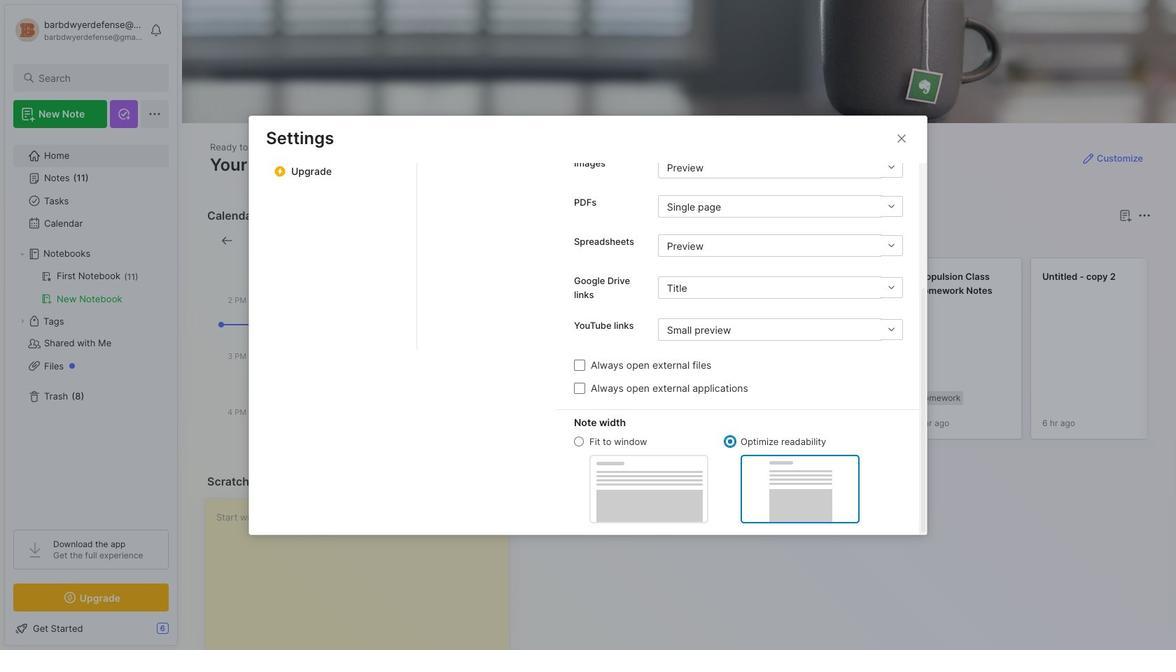 Task type: locate. For each thing, give the bounding box(es) containing it.
Choose default view option for Spreadsheets field
[[658, 235, 903, 257]]

option group
[[574, 436, 860, 523]]

None radio
[[726, 437, 735, 447]]

group
[[13, 265, 168, 310]]

expand notebooks image
[[18, 250, 27, 258]]

group inside main element
[[13, 265, 168, 310]]

None search field
[[39, 69, 156, 86]]

Search text field
[[39, 71, 156, 85]]

expand tags image
[[18, 317, 27, 326]]

0 horizontal spatial tab
[[530, 232, 571, 249]]

tab list
[[417, 0, 557, 350], [530, 232, 1149, 249]]

tab
[[530, 232, 571, 249], [576, 232, 633, 249]]

1 horizontal spatial tab
[[576, 232, 633, 249]]

Choose default view option for Images field
[[658, 156, 903, 179]]

none search field inside main element
[[39, 69, 156, 86]]

row group
[[527, 258, 1176, 448]]

None radio
[[574, 437, 584, 447]]

tree
[[5, 137, 177, 518]]

1 tab from the left
[[530, 232, 571, 249]]

None checkbox
[[574, 360, 585, 371], [574, 383, 585, 394], [574, 360, 585, 371], [574, 383, 585, 394]]



Task type: vqa. For each thing, say whether or not it's contained in the screenshot.
group in Main element
yes



Task type: describe. For each thing, give the bounding box(es) containing it.
Choose default view option for PDFs field
[[658, 195, 903, 218]]

2 tab from the left
[[576, 232, 633, 249]]

close image
[[894, 130, 910, 147]]

Choose default view option for YouTube links field
[[658, 319, 903, 341]]

tree inside main element
[[5, 137, 177, 518]]

main element
[[0, 0, 182, 651]]

Choose default view option for Google Drive links field
[[658, 277, 903, 299]]

Start writing… text field
[[216, 499, 509, 651]]



